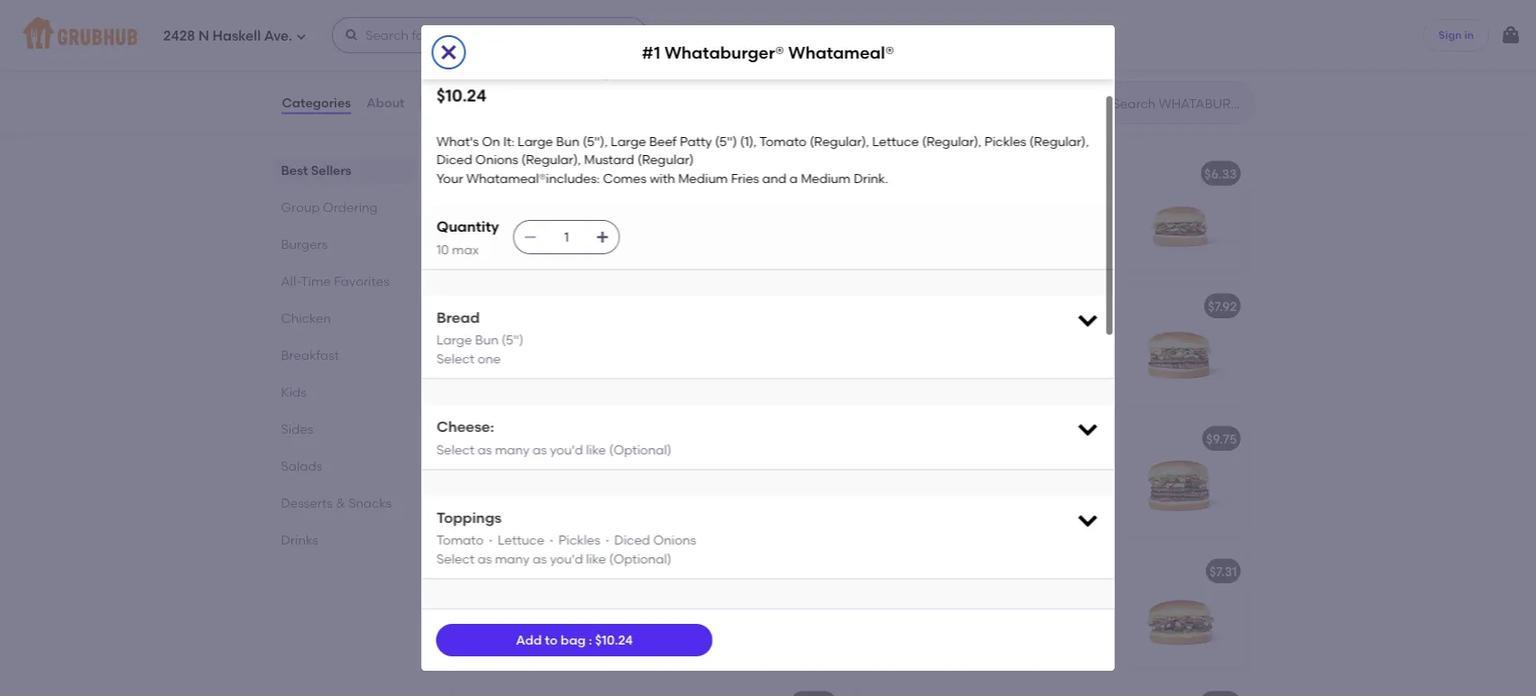 Task type: locate. For each thing, give the bounding box(es) containing it.
(regular) for #1 whataburger® image
[[869, 265, 926, 280]]

bun inside bread large bun (5") select one
[[475, 333, 498, 348]]

10 whataburger® box image
[[709, 0, 844, 74]]

snacks
[[348, 495, 392, 511]]

1 vertical spatial like
[[586, 551, 606, 566]]

mustard inside what's on it: large bun (5"), large beef patty (5") (1), tomato (regular), lettuce (regular), pickles (regular), diced onions (regular), mustard (regular)
[[1017, 246, 1067, 262]]

0 horizontal spatial ketchup
[[501, 49, 552, 64]]

0 horizontal spatial jalapeño
[[485, 564, 544, 579]]

select down cheese:
[[436, 442, 474, 457]]

pickles,
[[571, 12, 616, 28], [869, 31, 914, 46]]

0 horizontal spatial what's on it: large bun (5"), large beef patty (5") (2), tomato (regular), lettuce (regular), pickles (regular), diced onions (regular), mustard (regular)
[[465, 328, 688, 416]]

mustard inside what's on it: double meat whataburger® (10), tomato, lettuce, pickles, diced onions, mustard (4oz), mayonnaise (4oz), ketchup (4oz)
[[1005, 31, 1056, 46]]

bun inside what's on it: large bun (5"), large beef patty (5") (1), tomato (regular), lettuce (regular), pickles (regular), diced onions (regular), mustard (regular)
[[989, 192, 1012, 207]]

0 horizontal spatial (4oz)
[[555, 49, 584, 64]]

mustard
[[514, 31, 565, 46], [1005, 31, 1056, 46], [584, 152, 634, 167], [1017, 246, 1067, 262], [1017, 379, 1067, 394], [612, 383, 663, 398], [612, 512, 663, 527], [1017, 512, 1067, 527]]

0 horizontal spatial lettuce,
[[518, 12, 568, 28]]

&
[[336, 495, 345, 511], [547, 564, 557, 579], [951, 564, 961, 579]]

0 vertical spatial select
[[436, 351, 474, 366]]

jalapeño
[[485, 564, 544, 579], [889, 564, 948, 579]]

drinks tab
[[281, 530, 407, 549]]

0 vertical spatial like
[[586, 442, 606, 457]]

ketchup inside what's on it: whataburger® (10), tomato, lettuce, pickles, diced onions, mustard (4oz), mayonnaise (4oz), ketchup (4oz)
[[501, 49, 552, 64]]

drinks
[[281, 532, 318, 548]]

#4 down the toppings at the left bottom of page
[[465, 564, 482, 579]]

1 horizontal spatial tomato,
[[989, 12, 1039, 28]]

(1), inside what's on it: large bun (5"), large beef patty (5") (1), tomato (regular), lettuce (regular), pickles (regular), diced onions (regular), mustard (regular) your whatameal®includes: comes with medium fries and a medium drink.
[[740, 134, 756, 149]]

onions inside toppings tomato ∙ lettuce ∙ pickles ∙ diced onions select as many as you'd like (optional)
[[653, 533, 696, 548]]

1 vertical spatial many
[[494, 551, 529, 566]]

(1), up "fries"
[[740, 134, 756, 149]]

0 horizontal spatial onions,
[[465, 31, 511, 46]]

1 horizontal spatial #4
[[869, 564, 886, 579]]

1 vertical spatial $10.24
[[791, 166, 829, 181]]

select left one
[[436, 351, 474, 366]]

(10), inside what's on it: whataburger® (10), tomato, lettuce, pickles, diced onions, mustard (4oz), mayonnaise (4oz), ketchup (4oz)
[[639, 0, 663, 9]]

0 horizontal spatial best
[[281, 162, 308, 178]]

1 vertical spatial burgers
[[281, 236, 328, 252]]

0 vertical spatial many
[[494, 442, 529, 457]]

1 tomato, from the left
[[465, 12, 515, 28]]

3 select from the top
[[436, 551, 474, 566]]

patty for #1 whataburger® image
[[900, 210, 932, 225]]

(optional)
[[609, 442, 671, 457], [609, 551, 671, 566]]

2 medium from the left
[[801, 170, 850, 186]]

(1),
[[740, 134, 756, 149], [960, 210, 977, 225]]

2 vertical spatial select
[[436, 551, 474, 566]]

1 horizontal spatial (1),
[[960, 210, 977, 225]]

like inside cheese: select as many as you'd like (optional)
[[586, 442, 606, 457]]

categories
[[282, 95, 351, 110]]

as right triple
[[532, 442, 546, 457]]

double inside what's on it: double meat whataburger® (10), tomato, lettuce, pickles, diced onions, mustard (4oz), mayonnaise (4oz), ketchup (4oz)
[[950, 0, 994, 9]]

you'd right triple
[[550, 442, 583, 457]]

+ for $11.58 +
[[829, 564, 836, 579]]

haskell
[[212, 28, 261, 44]]

best for best seller
[[476, 148, 499, 161]]

lettuce, inside what's on it: whataburger® (10), tomato, lettuce, pickles, diced onions, mustard (4oz), mayonnaise (4oz), ketchup (4oz)
[[518, 12, 568, 28]]

#2 double meat whataburger® whatameal® image
[[709, 286, 844, 404]]

2 jalapeño from the left
[[889, 564, 948, 579]]

0 horizontal spatial (1),
[[740, 134, 756, 149]]

1 horizontal spatial medium
[[801, 170, 850, 186]]

seller
[[502, 148, 531, 161]]

(5"), inside what's on it: large bun (5"), large beef patty (5") (1), tomato (regular), lettuce (regular), pickles (regular), diced onions (regular), mustard (regular)
[[1015, 192, 1040, 207]]

1 vertical spatial select
[[436, 442, 474, 457]]

1 you'd from the top
[[550, 442, 583, 457]]

diced inside what's on it: large bun (5"), large beef patty (5") (1), tomato (regular), lettuce (regular), pickles (regular), diced onions (regular), mustard (regular) your whatameal®includes: comes with medium fries and a medium drink.
[[436, 152, 472, 167]]

#1 whataburger® whatameal®
[[642, 42, 894, 62], [465, 170, 656, 185]]

2 (optional) from the top
[[609, 551, 671, 566]]

2 ketchup from the left
[[982, 49, 1033, 64]]

0 horizontal spatial tomato,
[[465, 12, 515, 28]]

1 horizontal spatial (3),
[[960, 475, 979, 490]]

$10.24 right and
[[791, 166, 829, 181]]

(1), inside what's on it: large bun (5"), large beef patty (5") (1), tomato (regular), lettuce (regular), pickles (regular), diced onions (regular), mustard (regular)
[[960, 210, 977, 225]]

(regular) inside what's on it: large bun (5"), large beef patty (5") (1), tomato (regular), lettuce (regular), pickles (regular), diced onions (regular), mustard (regular)
[[869, 265, 926, 280]]

select inside bread large bun (5") select one
[[436, 351, 474, 366]]

2 cheese from the left
[[964, 564, 1011, 579]]

2 horizontal spatial $10.24
[[791, 166, 829, 181]]

1 horizontal spatial what's on it: large bun (5"), large beef patty (5") (3), tomato (regular), lettuce (regular), pickles (regular), diced onions (regular), mustard (regular)
[[869, 457, 1092, 545]]

1 #4 from the left
[[465, 564, 482, 579]]

1 vertical spatial mayonnaise
[[869, 49, 943, 64]]

1 onions, from the left
[[465, 31, 511, 46]]

0 vertical spatial best
[[476, 148, 499, 161]]

#3 triple meat whataburger® image
[[1113, 419, 1248, 536]]

0 horizontal spatial (10),
[[639, 0, 663, 9]]

1 vertical spatial +
[[829, 564, 836, 579]]

1 horizontal spatial best
[[476, 148, 499, 161]]

all-time favorites tab
[[281, 272, 407, 290]]

0 vertical spatial (10),
[[639, 0, 663, 9]]

it:
[[532, 0, 543, 9], [936, 0, 947, 9], [503, 134, 514, 149], [936, 192, 947, 207], [936, 324, 947, 339], [532, 328, 543, 343], [532, 457, 543, 472], [936, 457, 947, 472]]

(4oz) inside what's on it: whataburger® (10), tomato, lettuce, pickles, diced onions, mustard (4oz), mayonnaise (4oz), ketchup (4oz)
[[555, 49, 584, 64]]

0 vertical spatial +
[[829, 166, 836, 181]]

0 horizontal spatial (2),
[[556, 346, 575, 361]]

lettuce
[[872, 134, 919, 149], [869, 228, 916, 244], [869, 361, 916, 376], [465, 364, 512, 380], [465, 493, 512, 509], [869, 493, 916, 509], [497, 533, 544, 548]]

patty inside what's on it: large bun (5"), large beef patty (5") (1), tomato (regular), lettuce (regular), pickles (regular), diced onions (regular), mustard (regular)
[[900, 210, 932, 225]]

2 + from the top
[[829, 564, 836, 579]]

$10.24 up best seller
[[436, 86, 486, 106]]

$10.24 +
[[791, 166, 836, 181]]

you'd up bag
[[550, 551, 583, 566]]

1 horizontal spatial lettuce,
[[1042, 12, 1092, 28]]

sellers
[[311, 162, 352, 178]]

(4oz) inside what's on it: double meat whataburger® (10), tomato, lettuce, pickles, diced onions, mustard (4oz), mayonnaise (4oz), ketchup (4oz)
[[1036, 49, 1066, 64]]

0 horizontal spatial $10.24
[[436, 86, 486, 106]]

0 vertical spatial double
[[950, 0, 994, 9]]

0 vertical spatial meat
[[997, 0, 1029, 9]]

mayonnaise inside what's on it: whataburger® (10), tomato, lettuce, pickles, diced onions, mustard (4oz), mayonnaise (4oz), ketchup (4oz)
[[603, 31, 677, 46]]

#3 triple meat whataburger® whatameal®
[[465, 431, 731, 447]]

as down the toppings at the left bottom of page
[[477, 551, 491, 566]]

1 ketchup from the left
[[501, 49, 552, 64]]

as down cheese:
[[477, 442, 491, 457]]

drink.
[[853, 170, 888, 186]]

& inside desserts & snacks 'tab'
[[336, 495, 345, 511]]

(4oz),
[[568, 31, 600, 46], [1059, 31, 1091, 46], [465, 49, 498, 64], [946, 49, 979, 64]]

0 horizontal spatial cheese
[[560, 564, 607, 579]]

(regular) for #2 double meat whataburger® 'image'
[[869, 397, 926, 413]]

your
[[436, 170, 463, 186]]

& for #4 jalapeño & cheese whataburger® whatameal®
[[547, 564, 557, 579]]

2 lettuce, from the left
[[1042, 12, 1092, 28]]

group ordering tab
[[281, 198, 407, 217]]

(1), for what's on it: large bun (5"), large beef patty (5") (1), tomato (regular), lettuce (regular), pickles (regular), diced onions (regular), mustard (regular)
[[960, 210, 977, 225]]

what's on it: large bun (5"), large beef patty (5") (3), tomato (regular), lettuce (regular), pickles (regular), diced onions (regular), mustard (regular) down #3 triple meat whataburger® whatameal®
[[465, 457, 688, 545]]

svg image
[[1500, 24, 1522, 46], [345, 28, 359, 42], [296, 31, 307, 42], [523, 230, 537, 245], [1075, 307, 1100, 333]]

burgers down 'group'
[[281, 236, 328, 252]]

0 horizontal spatial burgers
[[281, 236, 328, 252]]

like
[[586, 442, 606, 457], [586, 551, 606, 566]]

0 vertical spatial $10.24
[[436, 86, 486, 106]]

1 jalapeño from the left
[[485, 564, 544, 579]]

1 vertical spatial pickles,
[[869, 31, 914, 46]]

what's inside what's on it: double meat whataburger® (10), tomato, lettuce, pickles, diced onions, mustard (4oz), mayonnaise (4oz), ketchup (4oz)
[[869, 0, 911, 9]]

1 horizontal spatial burgers
[[451, 111, 524, 134]]

whatameal® inside #1 whataburger® whatameal® $10.24
[[660, 50, 821, 80]]

what's on it: large bun (5"), large beef patty (5") (3), tomato (regular), lettuce (regular), pickles (regular), diced onions (regular), mustard (regular) up the '#4 jalapeño & cheese whataburger®'
[[869, 457, 1092, 545]]

2 horizontal spatial &
[[951, 564, 961, 579]]

double
[[950, 0, 994, 9], [484, 302, 528, 318]]

0 vertical spatial pickles,
[[571, 12, 616, 28]]

(5"), for #1 whataburger® image
[[1015, 192, 1040, 207]]

#1
[[642, 42, 661, 62], [436, 50, 465, 80], [869, 166, 883, 181], [465, 170, 479, 185]]

1 vertical spatial double
[[484, 302, 528, 318]]

$6.33
[[1205, 166, 1237, 181]]

2 tomato, from the left
[[989, 12, 1039, 28]]

0 horizontal spatial medium
[[678, 170, 728, 186]]

beef for #1 whataburger® image
[[869, 210, 897, 225]]

onions,
[[465, 31, 511, 46], [956, 31, 1002, 46]]

you'd
[[550, 442, 583, 457], [550, 551, 583, 566]]

what's inside what's on it: large bun (5"), large beef patty (5") (1), tomato (regular), lettuce (regular), pickles (regular), diced onions (regular), mustard (regular) your whatameal®includes: comes with medium fries and a medium drink.
[[436, 134, 478, 149]]

mayonnaise
[[603, 31, 677, 46], [869, 49, 943, 64]]

1 vertical spatial #1 whataburger® whatameal®
[[465, 170, 656, 185]]

pickles inside what's on it: large bun (5"), large beef patty (5") (1), tomato (regular), lettuce (regular), pickles (regular), diced onions (regular), mustard (regular)
[[981, 228, 1023, 244]]

1 vertical spatial you'd
[[550, 551, 583, 566]]

1 vertical spatial (10),
[[962, 12, 986, 28]]

tomato, inside what's on it: whataburger® (10), tomato, lettuce, pickles, diced onions, mustard (4oz), mayonnaise (4oz), ketchup (4oz)
[[465, 12, 515, 28]]

ketchup
[[501, 49, 552, 64], [982, 49, 1033, 64]]

(2), for #2 double meat whataburger® 'image'
[[960, 342, 979, 358]]

(optional) inside cheese: select as many as you'd like (optional)
[[609, 442, 671, 457]]

1 lettuce, from the left
[[518, 12, 568, 28]]

#4
[[465, 564, 482, 579], [869, 564, 886, 579]]

1 horizontal spatial $10.24
[[595, 633, 633, 648]]

$10.24
[[436, 86, 486, 106], [791, 166, 829, 181], [595, 633, 633, 648]]

salads
[[281, 458, 322, 474]]

tomato,
[[465, 12, 515, 28], [989, 12, 1039, 28]]

kids tab
[[281, 382, 407, 401]]

0 vertical spatial you'd
[[550, 442, 583, 457]]

10
[[436, 242, 448, 257]]

burgers up best seller
[[451, 111, 524, 134]]

0 vertical spatial (1),
[[740, 134, 756, 149]]

1 select from the top
[[436, 351, 474, 366]]

onions
[[475, 152, 518, 167], [908, 246, 951, 262], [908, 379, 951, 394], [504, 383, 547, 398], [504, 512, 547, 527], [908, 512, 951, 527], [653, 533, 696, 548]]

desserts & snacks tab
[[281, 493, 407, 512]]

(1), down #1 whataburger®
[[960, 210, 977, 225]]

1 horizontal spatial mayonnaise
[[869, 49, 943, 64]]

2 like from the top
[[586, 551, 606, 566]]

tomato inside what's on it: large bun (5"), large beef patty (5") (1), tomato (regular), lettuce (regular), pickles (regular), diced onions (regular), mustard (regular)
[[979, 210, 1027, 225]]

beef
[[649, 134, 676, 149], [869, 210, 897, 225], [869, 342, 897, 358], [465, 346, 493, 361], [465, 475, 493, 490], [869, 475, 897, 490]]

0 vertical spatial mayonnaise
[[603, 31, 677, 46]]

#4 for #4 jalapeño & cheese whataburger® whatameal®
[[465, 564, 482, 579]]

best left 'seller'
[[476, 148, 499, 161]]

burgers
[[451, 111, 524, 134], [281, 236, 328, 252]]

breakfast tab
[[281, 346, 407, 364]]

(5"),
[[582, 134, 607, 149], [1015, 192, 1040, 207], [1015, 324, 1040, 339], [611, 328, 636, 343], [611, 457, 636, 472], [1015, 457, 1040, 472]]

pickles inside toppings tomato ∙ lettuce ∙ pickles ∙ diced onions select as many as you'd like (optional)
[[558, 533, 600, 548]]

one
[[477, 351, 500, 366]]

diced
[[619, 12, 655, 28], [917, 31, 953, 46], [436, 152, 472, 167], [869, 246, 905, 262], [869, 379, 905, 394], [465, 383, 501, 398], [465, 512, 501, 527], [869, 512, 905, 527], [614, 533, 650, 548]]

0 horizontal spatial #4
[[465, 564, 482, 579]]

(optional) inside toppings tomato ∙ lettuce ∙ pickles ∙ diced onions select as many as you'd like (optional)
[[609, 551, 671, 566]]

meat for #2 double meat whataburger® whatameal®
[[531, 302, 564, 318]]

1 horizontal spatial (4oz)
[[1036, 49, 1066, 64]]

1 horizontal spatial pickles,
[[869, 31, 914, 46]]

on
[[510, 0, 529, 9], [915, 0, 933, 9], [482, 134, 500, 149], [915, 192, 933, 207], [915, 324, 933, 339], [510, 328, 529, 343], [510, 457, 529, 472], [915, 457, 933, 472]]

tomato, inside what's on it: double meat whataburger® (10), tomato, lettuce, pickles, diced onions, mustard (4oz), mayonnaise (4oz), ketchup (4oz)
[[989, 12, 1039, 28]]

Input item quantity number field
[[546, 221, 586, 254]]

lettuce inside what's on it: large bun (5"), large beef patty (5") (1), tomato (regular), lettuce (regular), pickles (regular), diced onions (regular), mustard (regular) your whatameal®includes: comes with medium fries and a medium drink.
[[872, 134, 919, 149]]

what's on it: large bun (5"), large beef patty (5") (2), tomato (regular), lettuce (regular), pickles (regular), diced onions (regular), mustard (regular)
[[869, 324, 1092, 413], [465, 328, 688, 416]]

chicken tab
[[281, 309, 407, 327]]

add
[[516, 633, 542, 648]]

mustard inside what's on it: large bun (5"), large beef patty (5") (1), tomato (regular), lettuce (regular), pickles (regular), diced onions (regular), mustard (regular) your whatameal®includes: comes with medium fries and a medium drink.
[[584, 152, 634, 167]]

1 horizontal spatial onions,
[[956, 31, 1002, 46]]

pickles, inside what's on it: whataburger® (10), tomato, lettuce, pickles, diced onions, mustard (4oz), mayonnaise (4oz), ketchup (4oz)
[[571, 12, 616, 28]]

beef inside what's on it: large bun (5"), large beef patty (5") (1), tomato (regular), lettuce (regular), pickles (regular), diced onions (regular), mustard (regular)
[[869, 210, 897, 225]]

best inside tab
[[281, 162, 308, 178]]

ketchup inside what's on it: double meat whataburger® (10), tomato, lettuce, pickles, diced onions, mustard (4oz), mayonnaise (4oz), ketchup (4oz)
[[982, 49, 1033, 64]]

quantity 10 max
[[436, 218, 499, 257]]

+ for $10.24 +
[[829, 166, 836, 181]]

1 horizontal spatial double
[[950, 0, 994, 9]]

0 vertical spatial (optional)
[[609, 442, 671, 457]]

#4 jalapeño & cheese whataburger®
[[869, 564, 1105, 579]]

2 you'd from the top
[[550, 551, 583, 566]]

many down the toppings at the left bottom of page
[[494, 551, 529, 566]]

0 horizontal spatial (3),
[[556, 475, 575, 490]]

0 horizontal spatial pickles,
[[571, 12, 616, 28]]

1 (4oz) from the left
[[555, 49, 584, 64]]

(4oz)
[[555, 49, 584, 64], [1036, 49, 1066, 64]]

+
[[829, 166, 836, 181], [829, 564, 836, 579]]

it: inside what's on it: large bun (5"), large beef patty (5") (1), tomato (regular), lettuce (regular), pickles (regular), diced onions (regular), mustard (regular) your whatameal®includes: comes with medium fries and a medium drink.
[[503, 134, 514, 149]]

diced inside toppings tomato ∙ lettuce ∙ pickles ∙ diced onions select as many as you'd like (optional)
[[614, 533, 650, 548]]

∙
[[486, 533, 494, 548], [547, 533, 555, 548], [603, 533, 611, 548]]

lettuce inside toppings tomato ∙ lettuce ∙ pickles ∙ diced onions select as many as you'd like (optional)
[[497, 533, 544, 548]]

1 vertical spatial (optional)
[[609, 551, 671, 566]]

2 vertical spatial meat
[[522, 431, 554, 447]]

2 #4 from the left
[[869, 564, 886, 579]]

lettuce, inside what's on it: double meat whataburger® (10), tomato, lettuce, pickles, diced onions, mustard (4oz), mayonnaise (4oz), ketchup (4oz)
[[1042, 12, 1092, 28]]

1 cheese from the left
[[560, 564, 607, 579]]

2 many from the top
[[494, 551, 529, 566]]

1 horizontal spatial &
[[547, 564, 557, 579]]

0 horizontal spatial what's on it: large bun (5"), large beef patty (5") (3), tomato (regular), lettuce (regular), pickles (regular), diced onions (regular), mustard (regular)
[[465, 457, 688, 545]]

2 onions, from the left
[[956, 31, 1002, 46]]

0 horizontal spatial &
[[336, 495, 345, 511]]

lettuce,
[[518, 12, 568, 28], [1042, 12, 1092, 28]]

what's
[[465, 0, 507, 9], [869, 0, 911, 9], [436, 134, 478, 149], [869, 192, 911, 207], [869, 324, 911, 339], [465, 328, 507, 343], [465, 457, 507, 472], [869, 457, 911, 472]]

$10.24 right :
[[595, 633, 633, 648]]

1 horizontal spatial cheese
[[964, 564, 1011, 579]]

3 ∙ from the left
[[603, 533, 611, 548]]

1 horizontal spatial jalapeño
[[889, 564, 948, 579]]

select inside toppings tomato ∙ lettuce ∙ pickles ∙ diced onions select as many as you'd like (optional)
[[436, 551, 474, 566]]

favorites
[[334, 273, 389, 289]]

what's on it: whataburger® (10), tomato, lettuce, pickles, diced onions, mustard (4oz), mayonnaise (4oz), ketchup (4oz) button
[[454, 0, 844, 74]]

patty for #2 double meat whataburger® 'image'
[[900, 342, 932, 358]]

patty inside what's on it: large bun (5"), large beef patty (5") (1), tomato (regular), lettuce (regular), pickles (regular), diced onions (regular), mustard (regular) your whatameal®includes: comes with medium fries and a medium drink.
[[679, 134, 712, 149]]

#4 right $11.58 +
[[869, 564, 886, 579]]

#1 whataburger®
[[869, 166, 977, 181]]

medium right a
[[801, 170, 850, 186]]

(10),
[[639, 0, 663, 9], [962, 12, 986, 28]]

1 many from the top
[[494, 442, 529, 457]]

0 horizontal spatial ∙
[[486, 533, 494, 548]]

1 horizontal spatial what's on it: large bun (5"), large beef patty (5") (2), tomato (regular), lettuce (regular), pickles (regular), diced onions (regular), mustard (regular)
[[869, 324, 1092, 413]]

what's inside what's on it: large bun (5"), large beef patty (5") (1), tomato (regular), lettuce (regular), pickles (regular), diced onions (regular), mustard (regular)
[[869, 192, 911, 207]]

beef inside what's on it: large bun (5"), large beef patty (5") (1), tomato (regular), lettuce (regular), pickles (regular), diced onions (regular), mustard (regular) your whatameal®includes: comes with medium fries and a medium drink.
[[649, 134, 676, 149]]

medium right with
[[678, 170, 728, 186]]

what's on it: whataburger® (10), tomato, lettuce, pickles, diced onions, mustard (4oz), mayonnaise (4oz), ketchup (4oz)
[[465, 0, 677, 64]]

select
[[436, 351, 474, 366], [436, 442, 474, 457], [436, 551, 474, 566]]

many
[[494, 442, 529, 457], [494, 551, 529, 566]]

2 select from the top
[[436, 442, 474, 457]]

(5"), inside what's on it: large bun (5"), large beef patty (5") (1), tomato (regular), lettuce (regular), pickles (regular), diced onions (regular), mustard (regular) your whatameal®includes: comes with medium fries and a medium drink.
[[582, 134, 607, 149]]

whataburger® inside what's on it: whataburger® (10), tomato, lettuce, pickles, diced onions, mustard (4oz), mayonnaise (4oz), ketchup (4oz)
[[546, 0, 636, 9]]

1 vertical spatial best
[[281, 162, 308, 178]]

best left sellers
[[281, 162, 308, 178]]

svg image
[[438, 41, 460, 63], [595, 230, 610, 245], [1075, 417, 1100, 442], [1075, 507, 1100, 533]]

1 horizontal spatial (2),
[[960, 342, 979, 358]]

1 + from the top
[[829, 166, 836, 181]]

group
[[281, 199, 320, 215]]

cheese: select as many as you'd like (optional)
[[436, 418, 671, 457]]

what's on it: large bun (5"), large beef patty (5") (2), tomato (regular), lettuce (regular), pickles (regular), diced onions (regular), mustard (regular) for #2 double meat whataburger® 'image'
[[869, 324, 1092, 413]]

as up add
[[532, 551, 546, 566]]

onions, inside what's on it: whataburger® (10), tomato, lettuce, pickles, diced onions, mustard (4oz), mayonnaise (4oz), ketchup (4oz)
[[465, 31, 511, 46]]

best seller
[[476, 148, 531, 161]]

cheese for #4 jalapeño & cheese whataburger® whatameal®
[[560, 564, 607, 579]]

1 horizontal spatial ∙
[[547, 533, 555, 548]]

0 horizontal spatial mayonnaise
[[603, 31, 677, 46]]

bun
[[556, 134, 579, 149], [989, 192, 1012, 207], [989, 324, 1012, 339], [585, 328, 608, 343], [475, 333, 498, 348], [585, 457, 608, 472], [989, 457, 1012, 472]]

select down the toppings at the left bottom of page
[[436, 551, 474, 566]]

2 (4oz) from the left
[[1036, 49, 1066, 64]]

2 what's on it: large bun (5"), large beef patty (5") (3), tomato (regular), lettuce (regular), pickles (regular), diced onions (regular), mustard (regular) from the left
[[869, 457, 1092, 545]]

2 horizontal spatial ∙
[[603, 533, 611, 548]]

all-
[[281, 273, 301, 289]]

toppings tomato ∙ lettuce ∙ pickles ∙ diced onions select as many as you'd like (optional)
[[436, 509, 696, 566]]

1 vertical spatial (1),
[[960, 210, 977, 225]]

#2 double meat whataburger® whatameal®
[[465, 302, 740, 318]]

sides tab
[[281, 419, 407, 438]]

many right #3
[[494, 442, 529, 457]]

1 horizontal spatial ketchup
[[982, 49, 1033, 64]]

#1 whataburger® image
[[1113, 154, 1248, 271]]

(2),
[[960, 342, 979, 358], [556, 346, 575, 361]]

1 vertical spatial meat
[[531, 302, 564, 318]]

$9.75
[[1206, 431, 1237, 447]]

cheese
[[560, 564, 607, 579], [964, 564, 1011, 579]]

(3),
[[556, 475, 575, 490], [960, 475, 979, 490]]

medium
[[678, 170, 728, 186], [801, 170, 850, 186]]

1 horizontal spatial (10),
[[962, 12, 986, 28]]

1 like from the top
[[586, 442, 606, 457]]

1 (optional) from the top
[[609, 442, 671, 457]]

pickles, inside what's on it: double meat whataburger® (10), tomato, lettuce, pickles, diced onions, mustard (4oz), mayonnaise (4oz), ketchup (4oz)
[[869, 31, 914, 46]]

patty for #2 double meat whataburger® whatameal® image
[[496, 346, 528, 361]]

beef for #2 double meat whataburger® 'image'
[[869, 342, 897, 358]]

it: inside what's on it: double meat whataburger® (10), tomato, lettuce, pickles, diced onions, mustard (4oz), mayonnaise (4oz), ketchup (4oz)
[[936, 0, 947, 9]]



Task type: describe. For each thing, give the bounding box(es) containing it.
main navigation navigation
[[0, 0, 1536, 70]]

#5 bacon & cheese whataburger® image
[[1113, 684, 1248, 696]]

reviews
[[420, 95, 470, 110]]

breakfast
[[281, 347, 339, 363]]

time
[[301, 273, 331, 289]]

you'd inside cheese: select as many as you'd like (optional)
[[550, 442, 583, 457]]

& for #4 jalapeño & cheese whataburger®
[[951, 564, 961, 579]]

on inside what's on it: whataburger® (10), tomato, lettuce, pickles, diced onions, mustard (4oz), mayonnaise (4oz), ketchup (4oz)
[[510, 0, 529, 9]]

#1 whataburger® whatameal® image
[[709, 154, 844, 271]]

1 medium from the left
[[678, 170, 728, 186]]

2 ∙ from the left
[[547, 533, 555, 548]]

bag
[[561, 633, 586, 648]]

you'd inside toppings tomato ∙ lettuce ∙ pickles ∙ diced onions select as many as you'd like (optional)
[[550, 551, 583, 566]]

categories button
[[281, 70, 352, 135]]

on inside what's on it: double meat whataburger® (10), tomato, lettuce, pickles, diced onions, mustard (4oz), mayonnaise (4oz), ketchup (4oz)
[[915, 0, 933, 9]]

mustard inside what's on it: whataburger® (10), tomato, lettuce, pickles, diced onions, mustard (4oz), mayonnaise (4oz), ketchup (4oz)
[[514, 31, 565, 46]]

desserts & snacks
[[281, 495, 392, 511]]

group ordering
[[281, 199, 378, 215]]

like inside toppings tomato ∙ lettuce ∙ pickles ∙ diced onions select as many as you'd like (optional)
[[586, 551, 606, 566]]

$7.31
[[1210, 564, 1237, 579]]

(regular) inside what's on it: large bun (5"), large beef patty (5") (1), tomato (regular), lettuce (regular), pickles (regular), diced onions (regular), mustard (regular) your whatameal®includes: comes with medium fries and a medium drink.
[[637, 152, 693, 167]]

sign in button
[[1423, 19, 1489, 51]]

#3
[[465, 431, 482, 447]]

best for best sellers
[[281, 162, 308, 178]]

2 vertical spatial $10.24
[[595, 633, 633, 648]]

on inside what's on it: large bun (5"), large beef patty (5") (1), tomato (regular), lettuce (regular), pickles (regular), diced onions (regular), mustard (regular) your whatameal®includes: comes with medium fries and a medium drink.
[[482, 134, 500, 149]]

kids
[[281, 384, 307, 400]]

many inside cheese: select as many as you'd like (optional)
[[494, 442, 529, 457]]

cheese:
[[436, 418, 494, 435]]

diced inside what's on it: whataburger® (10), tomato, lettuce, pickles, diced onions, mustard (4oz), mayonnaise (4oz), ketchup (4oz)
[[619, 12, 655, 28]]

diced inside what's on it: large bun (5"), large beef patty (5") (1), tomato (regular), lettuce (regular), pickles (regular), diced onions (regular), mustard (regular)
[[869, 246, 905, 262]]

pickles inside what's on it: large bun (5"), large beef patty (5") (1), tomato (regular), lettuce (regular), pickles (regular), diced onions (regular), mustard (regular) your whatameal®includes: comes with medium fries and a medium drink.
[[984, 134, 1026, 149]]

(5") inside what's on it: large bun (5"), large beef patty (5") (1), tomato (regular), lettuce (regular), pickles (regular), diced onions (regular), mustard (regular)
[[935, 210, 957, 225]]

reviews button
[[419, 70, 471, 135]]

bread large bun (5") select one
[[436, 309, 523, 366]]

best sellers
[[281, 162, 352, 178]]

it: inside what's on it: whataburger® (10), tomato, lettuce, pickles, diced onions, mustard (4oz), mayonnaise (4oz), ketchup (4oz)
[[532, 0, 543, 9]]

diced inside what's on it: double meat whataburger® (10), tomato, lettuce, pickles, diced onions, mustard (4oz), mayonnaise (4oz), ketchup (4oz)
[[917, 31, 953, 46]]

on inside what's on it: large bun (5"), large beef patty (5") (1), tomato (regular), lettuce (regular), pickles (regular), diced onions (regular), mustard (regular)
[[915, 192, 933, 207]]

what's on it: double meat whataburger® (10), tomato, lettuce, pickles, diced onions, mustard (4oz), mayonnaise (4oz), ketchup (4oz) button
[[858, 0, 1248, 74]]

about button
[[365, 70, 406, 135]]

tomato inside what's on it: large bun (5"), large beef patty (5") (1), tomato (regular), lettuce (regular), pickles (regular), diced onions (regular), mustard (regular) your whatameal®includes: comes with medium fries and a medium drink.
[[759, 134, 806, 149]]

whataburger® inside #1 whataburger® whatameal® $10.24
[[471, 50, 654, 80]]

#2
[[465, 302, 481, 318]]

(2), for #2 double meat whataburger® whatameal® image
[[556, 346, 575, 361]]

(10), inside what's on it: double meat whataburger® (10), tomato, lettuce, pickles, diced onions, mustard (4oz), mayonnaise (4oz), ketchup (4oz)
[[962, 12, 986, 28]]

onions inside what's on it: large bun (5"), large beef patty (5") (1), tomato (regular), lettuce (regular), pickles (regular), diced onions (regular), mustard (regular)
[[908, 246, 951, 262]]

lettuce inside what's on it: large bun (5"), large beef patty (5") (1), tomato (regular), lettuce (regular), pickles (regular), diced onions (regular), mustard (regular)
[[869, 228, 916, 244]]

1 what's on it: large bun (5"), large beef patty (5") (3), tomato (regular), lettuce (regular), pickles (regular), diced onions (regular), mustard (regular) from the left
[[465, 457, 688, 545]]

burgers inside tab
[[281, 236, 328, 252]]

sign in
[[1439, 28, 1474, 41]]

bread
[[436, 309, 479, 326]]

a
[[789, 170, 798, 186]]

1 (3), from the left
[[556, 475, 575, 490]]

2428 n haskell ave.
[[163, 28, 292, 44]]

beef for the #3 triple meat whataburger® whatameal® "image"
[[465, 475, 493, 490]]

2 (3), from the left
[[960, 475, 979, 490]]

jalapeño for #4 jalapeño & cheese whataburger®
[[889, 564, 948, 579]]

mayonnaise inside what's on it: double meat whataburger® (10), tomato, lettuce, pickles, diced onions, mustard (4oz), mayonnaise (4oz), ketchup (4oz)
[[869, 49, 943, 64]]

(1), for what's on it: large bun (5"), large beef patty (5") (1), tomato (regular), lettuce (regular), pickles (regular), diced onions (regular), mustard (regular) your whatameal®includes: comes with medium fries and a medium drink.
[[740, 134, 756, 149]]

toppings
[[436, 509, 501, 526]]

$10.24 inside #1 whataburger® whatameal® $10.24
[[436, 86, 486, 106]]

meat inside what's on it: double meat whataburger® (10), tomato, lettuce, pickles, diced onions, mustard (4oz), mayonnaise (4oz), ketchup (4oz)
[[997, 0, 1029, 9]]

ordering
[[323, 199, 378, 215]]

(5") inside bread large bun (5") select one
[[501, 333, 523, 348]]

desserts
[[281, 495, 333, 511]]

#1 inside #1 whataburger® whatameal® $10.24
[[436, 50, 465, 80]]

#4 jalapeño & cheese whataburger® whatameal®
[[465, 564, 784, 579]]

sign
[[1439, 28, 1462, 41]]

0 horizontal spatial double
[[484, 302, 528, 318]]

triple
[[484, 431, 519, 447]]

what's on it: double meat whataburger® (10), tomato, lettuce, pickles, diced onions, mustard (4oz), mayonnaise (4oz), ketchup (4oz)
[[869, 0, 1092, 64]]

in
[[1464, 28, 1474, 41]]

sides
[[281, 421, 313, 437]]

ave.
[[264, 28, 292, 44]]

quantity
[[436, 218, 499, 235]]

(5"), for the #3 triple meat whataburger® whatameal® "image"
[[611, 457, 636, 472]]

2428
[[163, 28, 195, 44]]

chicken
[[281, 310, 331, 326]]

and
[[762, 170, 786, 186]]

it: inside what's on it: large bun (5"), large beef patty (5") (1), tomato (regular), lettuce (regular), pickles (regular), diced onions (regular), mustard (regular)
[[936, 192, 947, 207]]

many inside toppings tomato ∙ lettuce ∙ pickles ∙ diced onions select as many as you'd like (optional)
[[494, 551, 529, 566]]

large inside bread large bun (5") select one
[[436, 333, 472, 348]]

$11.58 +
[[793, 564, 836, 579]]

Search WHATABURGER search field
[[1111, 95, 1249, 112]]

add to bag : $10.24
[[516, 633, 633, 648]]

whataburger® inside what's on it: double meat whataburger® (10), tomato, lettuce, pickles, diced onions, mustard (4oz), mayonnaise (4oz), ketchup (4oz)
[[869, 12, 959, 28]]

onions inside what's on it: large bun (5"), large beef patty (5") (1), tomato (regular), lettuce (regular), pickles (regular), diced onions (regular), mustard (regular) your whatameal®includes: comes with medium fries and a medium drink.
[[475, 152, 518, 167]]

bun inside what's on it: large bun (5"), large beef patty (5") (1), tomato (regular), lettuce (regular), pickles (regular), diced onions (regular), mustard (regular) your whatameal®includes: comes with medium fries and a medium drink.
[[556, 134, 579, 149]]

what's on it: large bun (5"), large beef patty (5") (2), tomato (regular), lettuce (regular), pickles (regular), diced onions (regular), mustard (regular) for #2 double meat whataburger® whatameal® image
[[465, 328, 688, 416]]

#4 jalapeño & cheese whataburger® image
[[1113, 552, 1248, 669]]

#3 triple meat whataburger® whatameal® image
[[709, 419, 844, 536]]

tomato inside toppings tomato ∙ lettuce ∙ pickles ∙ diced onions select as many as you'd like (optional)
[[436, 533, 483, 548]]

0 vertical spatial burgers
[[451, 111, 524, 134]]

what's on it: large bun (5"), large beef patty (5") (1), tomato (regular), lettuce (regular), pickles (regular), diced onions (regular), mustard (regular) your whatameal®includes: comes with medium fries and a medium drink.
[[436, 134, 1092, 186]]

meat for #3 triple meat whataburger® whatameal®
[[522, 431, 554, 447]]

max
[[451, 242, 478, 257]]

(5") inside what's on it: large bun (5"), large beef patty (5") (1), tomato (regular), lettuce (regular), pickles (regular), diced onions (regular), mustard (regular) your whatameal®includes: comes with medium fries and a medium drink.
[[715, 134, 737, 149]]

onions, inside what's on it: double meat whataburger® (10), tomato, lettuce, pickles, diced onions, mustard (4oz), mayonnaise (4oz), ketchup (4oz)
[[956, 31, 1002, 46]]

#5 bacon & cheese whataburger® whatameal® image
[[709, 684, 844, 696]]

burgers tab
[[281, 235, 407, 253]]

comes
[[603, 170, 646, 186]]

what's on it: large bun (5"), large beef patty (5") (1), tomato (regular), lettuce (regular), pickles (regular), diced onions (regular), mustard (regular)
[[869, 192, 1089, 280]]

1 ∙ from the left
[[486, 533, 494, 548]]

to
[[545, 633, 558, 648]]

$11.58
[[793, 564, 829, 579]]

patty for the #3 triple meat whataburger® whatameal® "image"
[[496, 475, 528, 490]]

#1 whataburger® whatameal® $10.24
[[436, 50, 821, 106]]

beef for #2 double meat whataburger® whatameal® image
[[465, 346, 493, 361]]

whatameal®includes:
[[466, 170, 599, 186]]

:
[[589, 633, 592, 648]]

#4 jalapeño & cheese whataburger® whatameal® image
[[709, 552, 844, 669]]

with
[[649, 170, 675, 186]]

salads tab
[[281, 456, 407, 475]]

$7.92
[[1208, 299, 1237, 314]]

jalapeño for #4 jalapeño & cheese whataburger® whatameal®
[[485, 564, 544, 579]]

(5"), for #2 double meat whataburger® whatameal® image
[[611, 328, 636, 343]]

#2 double meat whataburger® image
[[1113, 286, 1248, 404]]

(5"), for #2 double meat whataburger® 'image'
[[1015, 324, 1040, 339]]

0 vertical spatial #1 whataburger® whatameal®
[[642, 42, 894, 62]]

(regular) for #2 double meat whataburger® whatameal® image
[[465, 401, 521, 416]]

search icon image
[[1084, 92, 1106, 114]]

all-time favorites
[[281, 273, 389, 289]]

what's inside what's on it: whataburger® (10), tomato, lettuce, pickles, diced onions, mustard (4oz), mayonnaise (4oz), ketchup (4oz)
[[465, 0, 507, 9]]

select inside cheese: select as many as you'd like (optional)
[[436, 442, 474, 457]]

(regular) for the #3 triple meat whataburger® whatameal® "image"
[[465, 530, 521, 545]]

10 double meat whataburger® box image
[[1113, 0, 1248, 74]]

best sellers tab
[[281, 161, 407, 180]]

cheese for #4 jalapeño & cheese whataburger®
[[964, 564, 1011, 579]]

about
[[366, 95, 405, 110]]

#4 for #4 jalapeño & cheese whataburger®
[[869, 564, 886, 579]]

n
[[198, 28, 209, 44]]

fries
[[731, 170, 759, 186]]



Task type: vqa. For each thing, say whether or not it's contained in the screenshot.
Ketchup to the right
yes



